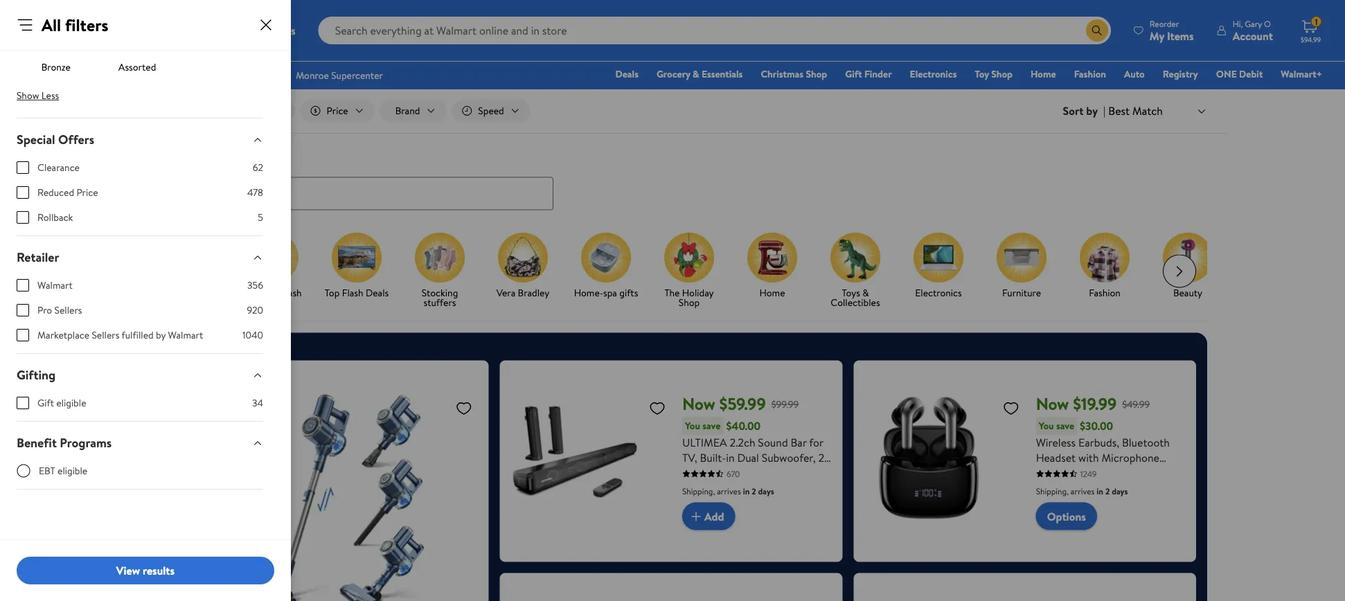Task type: locate. For each thing, give the bounding box(es) containing it.
now for now $19.99
[[1036, 393, 1069, 416]]

stocking stuffers
[[422, 286, 458, 309]]

1 vertical spatial all
[[161, 104, 173, 117]]

1 horizontal spatial for
[[1124, 496, 1138, 511]]

0 horizontal spatial 2
[[752, 485, 756, 497]]

with right xs
[[1151, 511, 1171, 526]]

0 vertical spatial walmart
[[37, 279, 73, 292]]

home right the 'toy shop' link
[[1031, 67, 1056, 81]]

None checkbox
[[17, 161, 29, 174], [17, 186, 29, 199], [17, 279, 29, 292], [17, 329, 29, 342], [17, 397, 29, 409], [17, 161, 29, 174], [17, 186, 29, 199], [17, 279, 29, 292], [17, 329, 29, 342], [17, 397, 29, 409]]

1 arrives from the left
[[717, 485, 741, 497]]

home
[[1031, 67, 1056, 81], [760, 286, 785, 299], [682, 526, 712, 542]]

toy
[[975, 67, 989, 81]]

0 vertical spatial electronics
[[910, 67, 957, 81]]

,
[[1107, 465, 1110, 481], [730, 481, 733, 496]]

None checkbox
[[17, 211, 29, 224], [17, 304, 29, 317], [17, 211, 29, 224], [17, 304, 29, 317]]

all up special offers dropdown button in the left top of the page
[[161, 104, 173, 117]]

toys & collectibles
[[831, 286, 880, 309]]

for inside you save $30.00 wireless earbuds, bluetooth headset with microphone touch control , ipx7 waterproof, high-fidelity stereo earphones for sports and work，compatible with iphone 13 pro max xs xr samsung android
[[1124, 496, 1138, 511]]

0 vertical spatial sellers
[[54, 303, 82, 317]]

arrives inside now $19.99 group
[[1071, 485, 1095, 497]]

bluetooth up bar, at the right bottom of the page
[[750, 465, 797, 481]]

gifting
[[17, 367, 56, 384]]

for inside 'you save $40.00 ultimea 2.2ch sound bar for tv, built-in dual subwoofer, 2 in 1 separable bluetooth 5.3 soundbar , bassmax adjustable tv surround sound bar, hdmi-arc/optical/aux home theater speakers, wall mount'
[[809, 435, 824, 450]]

2 arrives from the left
[[1071, 485, 1095, 497]]

pro inside you save $30.00 wireless earbuds, bluetooth headset with microphone touch control , ipx7 waterproof, high-fidelity stereo earphones for sports and work，compatible with iphone 13 pro max xs xr samsung android
[[1084, 526, 1101, 542]]

0 horizontal spatial for
[[809, 435, 824, 450]]

1 horizontal spatial with
[[1151, 511, 1171, 526]]

shipping, arrives in 2 days inside now $59.99 group
[[682, 485, 774, 497]]

, inside you save $30.00 wireless earbuds, bluetooth headset with microphone touch control , ipx7 waterproof, high-fidelity stereo earphones for sports and work，compatible with iphone 13 pro max xs xr samsung android
[[1107, 465, 1110, 481]]

fashion down fashion image
[[1089, 286, 1121, 299]]

by right fulfilled
[[156, 328, 166, 342]]

save up wireless
[[1057, 419, 1075, 433]]

flash
[[534, 38, 571, 61], [280, 286, 302, 299], [342, 286, 363, 299]]

1 horizontal spatial :
[[736, 36, 739, 51]]

deals down "top flash deals" image
[[366, 286, 389, 299]]

deals inside shop all flash deals
[[262, 296, 285, 309]]

1249
[[1081, 468, 1097, 480]]

electronics left toy on the top of the page
[[910, 67, 957, 81]]

0 horizontal spatial :
[[703, 36, 706, 51]]

0 vertical spatial all
[[42, 13, 61, 36]]

vera bradley
[[497, 286, 550, 299]]

0 horizontal spatial flash
[[280, 286, 302, 299]]

now inside group
[[1036, 393, 1069, 416]]

in right surround
[[743, 485, 750, 497]]

show
[[17, 89, 39, 102]]

arrives inside now $59.99 group
[[717, 485, 741, 497]]

home inside 'you save $40.00 ultimea 2.2ch sound bar for tv, built-in dual subwoofer, 2 in 1 separable bluetooth 5.3 soundbar , bassmax adjustable tv surround sound bar, hdmi-arc/optical/aux home theater speakers, wall mount'
[[682, 526, 712, 542]]

shipping, arrives in 2 days inside now $19.99 group
[[1036, 485, 1128, 497]]

0 horizontal spatial now
[[682, 393, 716, 416]]

1 vertical spatial home
[[760, 286, 785, 299]]

0 horizontal spatial walmart
[[37, 279, 73, 292]]

1 vertical spatial gift
[[37, 396, 54, 410]]

shop inside christmas shop link
[[806, 67, 827, 81]]

eligible up benefit programs
[[56, 396, 86, 410]]

vera bradley image
[[498, 233, 548, 282]]

control
[[1067, 465, 1104, 481]]

0 horizontal spatial bluetooth
[[750, 465, 797, 481]]

1 vertical spatial eligible
[[58, 464, 87, 478]]

shop down the holiday shop image
[[679, 296, 700, 309]]

0 horizontal spatial 1
[[694, 465, 697, 481]]

deals left end
[[575, 38, 615, 61]]

: right 10
[[736, 36, 739, 51]]

shipping, inside now $59.99 group
[[682, 485, 715, 497]]

in-store
[[246, 104, 280, 117]]

1 horizontal spatial walmart
[[168, 328, 203, 342]]

you for now $19.99
[[1039, 419, 1054, 433]]

0 vertical spatial filters
[[65, 13, 108, 36]]

1 save from the left
[[703, 419, 721, 433]]

0 horizontal spatial shipping,
[[682, 485, 715, 497]]

timer
[[130, 25, 1216, 78]]

deals inside timer
[[575, 38, 615, 61]]

sellers for marketplace
[[92, 328, 119, 342]]

save inside you save $30.00 wireless earbuds, bluetooth headset with microphone touch control , ipx7 waterproof, high-fidelity stereo earphones for sports and work，compatible with iphone 13 pro max xs xr samsung android
[[1057, 419, 1075, 433]]

all filters inside button
[[161, 104, 199, 117]]

1 vertical spatial home link
[[737, 233, 809, 300]]

1 vertical spatial &
[[863, 286, 869, 299]]

benefit programs
[[17, 434, 112, 452]]

0 vertical spatial by
[[1087, 103, 1098, 119]]

2 vertical spatial home
[[682, 526, 712, 542]]

all filters dialog
[[0, 0, 291, 601]]

gift left the finder
[[845, 67, 862, 81]]

: inside 03 : days
[[703, 36, 706, 51]]

all up 'bronze' in the top of the page
[[42, 13, 61, 36]]

1 horizontal spatial shipping, arrives in 2 days
[[1036, 485, 1128, 497]]

1 horizontal spatial 2
[[819, 450, 825, 465]]

filters up special offers dropdown button in the left top of the page
[[175, 104, 199, 117]]

: right 09
[[768, 36, 771, 51]]

0 horizontal spatial &
[[693, 67, 699, 81]]

electronics image
[[914, 233, 964, 282]]

1 vertical spatial electronics
[[915, 286, 962, 299]]

5
[[258, 211, 263, 224]]

0 vertical spatial home
[[1031, 67, 1056, 81]]

days inside now $19.99 group
[[1112, 485, 1128, 497]]

EBT eligible radio
[[17, 464, 30, 478]]

0 vertical spatial gift
[[845, 67, 862, 81]]

walmart up "pro sellers"
[[37, 279, 73, 292]]

eligible right the ebt
[[58, 464, 87, 478]]

reduced
[[37, 186, 74, 199]]

1 horizontal spatial arrives
[[1071, 485, 1095, 497]]

next slide for chipmodulewithimages list image
[[1163, 255, 1197, 288]]

1 horizontal spatial sellers
[[92, 328, 119, 342]]

in-
[[246, 104, 258, 117]]

sound
[[758, 435, 788, 450], [745, 496, 775, 511]]

, down 670
[[730, 481, 733, 496]]

0 horizontal spatial home
[[682, 526, 712, 542]]

all filters inside dialog
[[42, 13, 108, 36]]

home down home image in the top right of the page
[[760, 286, 785, 299]]

days inside now $59.99 group
[[758, 485, 774, 497]]

for left sports
[[1124, 496, 1138, 511]]

filters up 'bronze' in the top of the page
[[65, 13, 108, 36]]

electronics down electronics image
[[915, 286, 962, 299]]

sound left bar
[[758, 435, 788, 450]]

1 you from the left
[[685, 419, 700, 433]]

shop left "all"
[[246, 286, 267, 299]]

shop
[[806, 67, 827, 81], [992, 67, 1013, 81], [246, 286, 267, 299], [679, 296, 700, 309]]

home-spa gifts image
[[581, 233, 631, 282]]

stereo
[[1036, 496, 1068, 511]]

eligible for ebt eligible
[[58, 464, 87, 478]]

1 horizontal spatial filters
[[175, 104, 199, 117]]

gift inside all filters dialog
[[37, 396, 54, 410]]

sellers left fulfilled
[[92, 328, 119, 342]]

3 : from the left
[[768, 36, 771, 51]]

1 shipping, arrives in 2 days from the left
[[682, 485, 774, 497]]

debit
[[1240, 67, 1263, 81]]

deals
[[575, 38, 615, 61], [616, 67, 639, 81], [366, 286, 389, 299], [262, 296, 285, 309]]

shipping, arrives in 2 days down 1249
[[1036, 485, 1128, 497]]

2 save from the left
[[1057, 419, 1075, 433]]

collectibles
[[831, 296, 880, 309]]

1 horizontal spatial all
[[161, 104, 173, 117]]

0 vertical spatial electronics link
[[904, 67, 963, 81]]

& right toys
[[863, 286, 869, 299]]

bar,
[[778, 496, 796, 511]]

benefit
[[17, 434, 57, 452]]

shipping, down touch
[[1036, 485, 1069, 497]]

0 horizontal spatial ,
[[730, 481, 733, 496]]

& inside toys & collectibles
[[863, 286, 869, 299]]

0 horizontal spatial save
[[703, 419, 721, 433]]

0 vertical spatial sound
[[758, 435, 788, 450]]

vera
[[497, 286, 516, 299]]

you inside 'you save $40.00 ultimea 2.2ch sound bar for tv, built-in dual subwoofer, 2 in 1 separable bluetooth 5.3 soundbar , bassmax adjustable tv surround sound bar, hdmi-arc/optical/aux home theater speakers, wall mount'
[[685, 419, 700, 433]]

now $19.99 group
[[865, 372, 1186, 557]]

1 horizontal spatial shipping,
[[1036, 485, 1069, 497]]

1 vertical spatial for
[[1124, 496, 1138, 511]]

0 vertical spatial 1
[[1315, 16, 1318, 28]]

1 horizontal spatial home
[[760, 286, 785, 299]]

work，compatible
[[1056, 511, 1148, 526]]

2 horizontal spatial days
[[1112, 485, 1128, 497]]

eligible
[[56, 396, 86, 410], [58, 464, 87, 478]]

deals down the 356
[[262, 296, 285, 309]]

you up ultimea
[[685, 419, 700, 433]]

arrives down 1249
[[1071, 485, 1095, 497]]

None search field
[[118, 150, 1227, 210]]

5.3
[[800, 465, 814, 481]]

shop right toy on the top of the page
[[992, 67, 1013, 81]]

save up ultimea
[[703, 419, 721, 433]]

now up wireless
[[1036, 393, 1069, 416]]

beauty
[[1174, 286, 1203, 299]]

for right bar
[[809, 435, 824, 450]]

save inside 'you save $40.00 ultimea 2.2ch sound bar for tv, built-in dual subwoofer, 2 in 1 separable bluetooth 5.3 soundbar , bassmax adjustable tv surround sound bar, hdmi-arc/optical/aux home theater speakers, wall mount'
[[703, 419, 721, 433]]

grocery & essentials link
[[651, 67, 749, 81]]

hours
[[712, 56, 733, 68]]

Search search field
[[318, 17, 1111, 44]]

gift for gift finder
[[845, 67, 862, 81]]

& inside 'link'
[[693, 67, 699, 81]]

0 vertical spatial all filters
[[42, 13, 108, 36]]

by inside retailer group
[[156, 328, 166, 342]]

you up wireless
[[1039, 419, 1054, 433]]

0 vertical spatial bluetooth
[[1122, 435, 1170, 450]]

earphones
[[1071, 496, 1121, 511]]

1 horizontal spatial &
[[863, 286, 869, 299]]

0 horizontal spatial with
[[1079, 450, 1099, 465]]

shipping,
[[682, 485, 715, 497], [1036, 485, 1069, 497]]

$30.00
[[1080, 419, 1114, 434]]

add to cart image
[[688, 508, 705, 525]]

the
[[665, 286, 680, 299]]

0 horizontal spatial all
[[42, 13, 61, 36]]

add to favorites list, prettycare cordless stick vacuum cleaner lightweight for carpet floor pet hair w200 image
[[456, 400, 472, 417]]

1 vertical spatial bluetooth
[[750, 465, 797, 481]]

1 vertical spatial sellers
[[92, 328, 119, 342]]

pro up marketplace
[[37, 303, 52, 317]]

furniture
[[1003, 286, 1041, 299]]

fashion up sort by |
[[1074, 67, 1107, 81]]

0 horizontal spatial sellers
[[54, 303, 82, 317]]

: right '03'
[[703, 36, 706, 51]]

close panel image
[[258, 17, 274, 33]]

all inside button
[[161, 104, 173, 117]]

end
[[619, 38, 646, 61]]

days
[[682, 56, 698, 68], [758, 485, 774, 497], [1112, 485, 1128, 497]]

one
[[1217, 67, 1237, 81]]

shop inside shop all flash deals
[[246, 286, 267, 299]]

1 now from the left
[[682, 393, 716, 416]]

1 horizontal spatial days
[[758, 485, 774, 497]]

in right end
[[650, 38, 663, 61]]

stocking
[[422, 286, 458, 299]]

1 horizontal spatial you
[[1039, 419, 1054, 433]]

color group
[[17, 0, 263, 79]]

all filters up 'bronze' in the top of the page
[[42, 13, 108, 36]]

home-spa gifts link
[[570, 233, 642, 300]]

pro right the 13
[[1084, 526, 1101, 542]]

0 horizontal spatial pro
[[37, 303, 52, 317]]

mount
[[682, 542, 714, 557]]

: inside 09 : min
[[768, 36, 771, 51]]

save
[[703, 419, 721, 433], [1057, 419, 1075, 433]]

0 vertical spatial eligible
[[56, 396, 86, 410]]

essentials
[[702, 67, 743, 81]]

0 horizontal spatial you
[[685, 419, 700, 433]]

arrives down 670
[[717, 485, 741, 497]]

electronics link
[[904, 67, 963, 81], [903, 233, 975, 300]]

0 horizontal spatial days
[[682, 56, 698, 68]]

toys
[[842, 286, 860, 299]]

2 shipping, arrives in 2 days from the left
[[1036, 485, 1128, 497]]

0 horizontal spatial arrives
[[717, 485, 741, 497]]

max
[[1104, 526, 1124, 542]]

now $19.99 $49.99
[[1036, 393, 1150, 416]]

, inside 'you save $40.00 ultimea 2.2ch sound bar for tv, built-in dual subwoofer, 2 in 1 separable bluetooth 5.3 soundbar , bassmax adjustable tv surround sound bar, hdmi-arc/optical/aux home theater speakers, wall mount'
[[730, 481, 733, 496]]

home down add to cart icon
[[682, 526, 712, 542]]

1 vertical spatial pro
[[1084, 526, 1101, 542]]

1 vertical spatial by
[[156, 328, 166, 342]]

now up ultimea
[[682, 393, 716, 416]]

2 horizontal spatial :
[[768, 36, 771, 51]]

top
[[325, 286, 340, 299]]

pro inside retailer group
[[37, 303, 52, 317]]

1 horizontal spatial gift
[[845, 67, 862, 81]]

34
[[252, 396, 263, 410]]

gift inside "link"
[[845, 67, 862, 81]]

Walmart Site-Wide search field
[[318, 17, 1111, 44]]

earbuds,
[[1079, 435, 1120, 450]]

0 horizontal spatial all filters
[[42, 13, 108, 36]]

sellers up marketplace
[[54, 303, 82, 317]]

1 horizontal spatial pro
[[1084, 526, 1101, 542]]

2
[[819, 450, 825, 465], [752, 485, 756, 497], [1106, 485, 1110, 497]]

1 shipping, from the left
[[682, 485, 715, 497]]

1 horizontal spatial bluetooth
[[1122, 435, 1170, 450]]

surround
[[698, 496, 742, 511]]

add
[[705, 509, 724, 524]]

shipping, arrives in 2 days for $59.99
[[682, 485, 774, 497]]

2 horizontal spatial 2
[[1106, 485, 1110, 497]]

add to favorites list, wireless earbuds, bluetooth headset with microphone touch control , ipx7 waterproof, high-fidelity stereo earphones for sports and work，compatible with iphone 13 pro max xs xr samsung android image
[[1003, 400, 1020, 417]]

shipping, inside now $19.99 group
[[1036, 485, 1069, 497]]

arrives
[[717, 485, 741, 497], [1071, 485, 1095, 497]]

1 horizontal spatial by
[[1087, 103, 1098, 119]]

1 vertical spatial with
[[1151, 511, 1171, 526]]

all
[[42, 13, 61, 36], [161, 104, 173, 117]]

1 horizontal spatial ,
[[1107, 465, 1110, 481]]

1 vertical spatial 1
[[694, 465, 697, 481]]

in down 1249
[[1097, 485, 1104, 497]]

days down '03'
[[682, 56, 698, 68]]

1 up $94.99
[[1315, 16, 1318, 28]]

min
[[748, 56, 762, 68]]

top flash deals link
[[321, 233, 393, 300]]

add to favorites list, ultimea 2.2ch sound bar for tv, built-in dual subwoofer, 2 in 1 separable bluetooth 5.3 soundbar , bassmax adjustable tv surround sound bar, hdmi-arc/optical/aux home theater speakers, wall mount image
[[649, 400, 666, 417]]

shipping, arrives in 2 days for $19.99
[[1036, 485, 1128, 497]]

walmart right fulfilled
[[168, 328, 203, 342]]

by left |
[[1087, 103, 1098, 119]]

rollback
[[37, 211, 73, 224]]

& for grocery
[[693, 67, 699, 81]]

1 horizontal spatial all filters
[[161, 104, 199, 117]]

you inside you save $30.00 wireless earbuds, bluetooth headset with microphone touch control , ipx7 waterproof, high-fidelity stereo earphones for sports and work，compatible with iphone 13 pro max xs xr samsung android
[[1039, 419, 1054, 433]]

1 horizontal spatial now
[[1036, 393, 1069, 416]]

sports
[[1141, 496, 1172, 511]]

bluetooth up the ipx7
[[1122, 435, 1170, 450]]

1 : from the left
[[703, 36, 706, 51]]

benefit programs button
[[6, 422, 274, 464]]

, left the ipx7
[[1107, 465, 1110, 481]]

home image
[[748, 233, 798, 282]]

special offers button
[[6, 118, 274, 161]]

you
[[685, 419, 700, 433], [1039, 419, 1054, 433]]

2 you from the left
[[1039, 419, 1054, 433]]

shop right sec
[[806, 67, 827, 81]]

0 vertical spatial for
[[809, 435, 824, 450]]

now for now $59.99
[[682, 393, 716, 416]]

gift
[[845, 67, 862, 81], [37, 396, 54, 410]]

0 vertical spatial pro
[[37, 303, 52, 317]]

days left bar, at the right bottom of the page
[[758, 485, 774, 497]]

1 vertical spatial filters
[[175, 104, 199, 117]]

1 vertical spatial all filters
[[161, 104, 199, 117]]

0 vertical spatial &
[[693, 67, 699, 81]]

beauty link
[[1152, 233, 1224, 300]]

2 now from the left
[[1036, 393, 1069, 416]]

group
[[157, 372, 478, 601]]

shipping, up add to cart icon
[[682, 485, 715, 497]]

marketplace sellers fulfilled by walmart
[[37, 328, 203, 342]]

now inside group
[[682, 393, 716, 416]]

: for 09
[[768, 36, 771, 51]]

finder
[[865, 67, 892, 81]]

0 horizontal spatial home link
[[737, 233, 809, 300]]

shipping, arrives in 2 days down 670
[[682, 485, 774, 497]]

1 horizontal spatial save
[[1057, 419, 1075, 433]]

0 horizontal spatial gift
[[37, 396, 54, 410]]

2 shipping, from the left
[[1036, 485, 1069, 497]]

& right "grocery"
[[693, 67, 699, 81]]

sound left bar, at the right bottom of the page
[[745, 496, 775, 511]]

save for $19.99
[[1057, 419, 1075, 433]]

by
[[1087, 103, 1098, 119], [156, 328, 166, 342]]

flash deals end in 3 days 10 hours 9 minutes 29 seconds element
[[534, 38, 663, 61]]

1 vertical spatial fashion link
[[1069, 233, 1141, 300]]

1 vertical spatial electronics link
[[903, 233, 975, 300]]

with up 1249
[[1079, 450, 1099, 465]]

2 inside now $19.99 group
[[1106, 485, 1110, 497]]

1 left built-
[[694, 465, 697, 481]]

0 horizontal spatial by
[[156, 328, 166, 342]]

2 for now $59.99
[[752, 485, 756, 497]]

0 horizontal spatial shipping, arrives in 2 days
[[682, 485, 774, 497]]

wireless
[[1036, 435, 1076, 450]]

days for now $59.99
[[758, 485, 774, 497]]

arrives for $19.99
[[1071, 485, 1095, 497]]

theater
[[714, 526, 751, 542]]

you save $40.00 ultimea 2.2ch sound bar for tv, built-in dual subwoofer, 2 in 1 separable bluetooth 5.3 soundbar , bassmax adjustable tv surround sound bar, hdmi-arc/optical/aux home theater speakers, wall mount
[[682, 419, 829, 557]]

356
[[247, 279, 263, 292]]

flash inside shop all flash deals
[[280, 286, 302, 299]]

0 horizontal spatial filters
[[65, 13, 108, 36]]

days down the ipx7
[[1112, 485, 1128, 497]]

gift down the gifting
[[37, 396, 54, 410]]

all filters up special offers dropdown button in the left top of the page
[[161, 104, 199, 117]]

1 horizontal spatial home link
[[1025, 67, 1063, 81]]



Task type: vqa. For each thing, say whether or not it's contained in the screenshot.


Task type: describe. For each thing, give the bounding box(es) containing it.
grocery & essentials
[[657, 67, 743, 81]]

options link
[[1036, 503, 1097, 530]]

bassmax
[[736, 481, 777, 496]]

1 vertical spatial fashion
[[1089, 286, 1121, 299]]

all inside dialog
[[42, 13, 61, 36]]

flash deals image
[[249, 233, 299, 282]]

shop all image
[[166, 233, 215, 282]]

|
[[1104, 103, 1106, 119]]

1 horizontal spatial 1
[[1315, 16, 1318, 28]]

& for toys
[[863, 286, 869, 299]]

furniture image
[[997, 233, 1047, 282]]

2 inside 'you save $40.00 ultimea 2.2ch sound bar for tv, built-in dual subwoofer, 2 in 1 separable bluetooth 5.3 soundbar , bassmax adjustable tv surround sound bar, hdmi-arc/optical/aux home theater speakers, wall mount'
[[819, 450, 825, 465]]

ebt eligible
[[39, 464, 87, 478]]

all filters button
[[135, 100, 215, 122]]

home-
[[574, 286, 603, 299]]

478
[[247, 186, 263, 199]]

eligible for gift eligible
[[56, 396, 86, 410]]

gift for gift eligible
[[37, 396, 54, 410]]

shipping, for now $59.99
[[682, 485, 715, 497]]

special offers
[[17, 131, 94, 148]]

holiday
[[682, 286, 714, 299]]

10
[[713, 32, 729, 55]]

$59.99
[[720, 393, 766, 416]]

in left built-
[[682, 465, 691, 481]]

christmas shop link
[[755, 67, 834, 81]]

arrives for $59.99
[[717, 485, 741, 497]]

microphone
[[1102, 450, 1160, 465]]

filters inside dialog
[[65, 13, 108, 36]]

sort by |
[[1063, 103, 1106, 119]]

walmart image
[[22, 19, 112, 42]]

bronze button
[[41, 29, 71, 73]]

flash deals end in
[[534, 38, 663, 61]]

vera bradley link
[[487, 233, 559, 300]]

offers
[[58, 131, 94, 148]]

beauty image
[[1163, 233, 1213, 282]]

gift eligible
[[37, 396, 86, 410]]

03
[[679, 32, 698, 55]]

bar
[[791, 435, 807, 450]]

show less
[[17, 89, 59, 102]]

sellers for pro
[[54, 303, 82, 317]]

ultimea
[[682, 435, 727, 450]]

assorted button
[[119, 29, 156, 73]]

samsung
[[1036, 542, 1079, 557]]

in inside now $19.99 group
[[1097, 485, 1104, 497]]

Search in Flash Deals search field
[[135, 177, 554, 210]]

programs
[[60, 434, 112, 452]]

christmas shop
[[761, 67, 827, 81]]

: for 03
[[703, 36, 706, 51]]

grocery
[[657, 67, 691, 81]]

special
[[17, 131, 55, 148]]

xr
[[1141, 526, 1155, 542]]

clearance
[[37, 161, 80, 174]]

auto link
[[1118, 67, 1151, 81]]

subwoofer,
[[762, 450, 816, 465]]

tv,
[[682, 450, 698, 465]]

the holiday shop
[[665, 286, 714, 309]]

1 vertical spatial sound
[[745, 496, 775, 511]]

29
[[777, 32, 795, 55]]

bluetooth inside 'you save $40.00 ultimea 2.2ch sound bar for tv, built-in dual subwoofer, 2 in 1 separable bluetooth 5.3 soundbar , bassmax adjustable tv surround sound bar, hdmi-arc/optical/aux home theater speakers, wall mount'
[[750, 465, 797, 481]]

stocking stuffers image
[[415, 233, 465, 282]]

1 horizontal spatial flash
[[342, 286, 363, 299]]

09 : min
[[744, 32, 771, 68]]

toy shop
[[975, 67, 1013, 81]]

special offers group
[[17, 161, 263, 236]]

the holiday shop image
[[664, 233, 714, 282]]

results
[[143, 563, 175, 578]]

2 for now $19.99
[[1106, 485, 1110, 497]]

wall
[[802, 526, 822, 542]]

stuffers
[[424, 296, 456, 309]]

furniture link
[[986, 233, 1058, 300]]

high-
[[1097, 481, 1124, 496]]

$99.99
[[772, 398, 799, 411]]

deals down end
[[616, 67, 639, 81]]

walmart+
[[1281, 67, 1323, 81]]

dual
[[737, 450, 759, 465]]

christmas
[[761, 67, 804, 81]]

0 vertical spatial with
[[1079, 450, 1099, 465]]

adjustable
[[779, 481, 829, 496]]

1 inside 'you save $40.00 ultimea 2.2ch sound bar for tv, built-in dual subwoofer, 2 in 1 separable bluetooth 5.3 soundbar , bassmax adjustable tv surround sound bar, hdmi-arc/optical/aux home theater speakers, wall mount'
[[694, 465, 697, 481]]

in inside timer
[[650, 38, 663, 61]]

days inside 03 : days
[[682, 56, 698, 68]]

$49.99
[[1123, 398, 1150, 411]]

0 vertical spatial fashion
[[1074, 67, 1107, 81]]

days for now $19.99
[[1112, 485, 1128, 497]]

now $59.99 group
[[511, 372, 832, 557]]

one debit link
[[1210, 67, 1270, 81]]

fulfilled
[[122, 328, 154, 342]]

price
[[77, 186, 98, 199]]

in up 670
[[726, 450, 735, 465]]

2 : from the left
[[736, 36, 739, 51]]

and
[[1036, 511, 1054, 526]]

assorted
[[119, 60, 156, 73]]

all
[[269, 286, 278, 299]]

0 vertical spatial fashion link
[[1068, 67, 1113, 81]]

bluetooth inside you save $30.00 wireless earbuds, bluetooth headset with microphone touch control , ipx7 waterproof, high-fidelity stereo earphones for sports and work，compatible with iphone 13 pro max xs xr samsung android
[[1122, 435, 1170, 450]]

0 vertical spatial home link
[[1025, 67, 1063, 81]]

marketplace
[[37, 328, 89, 342]]

headset
[[1036, 450, 1076, 465]]

1 vertical spatial walmart
[[168, 328, 203, 342]]

store
[[258, 104, 280, 117]]

toys & collectibles image
[[831, 233, 881, 282]]

2.2ch
[[730, 435, 756, 450]]

2 horizontal spatial flash
[[534, 38, 571, 61]]

920
[[247, 303, 263, 317]]

separable
[[700, 465, 747, 481]]

timer containing 03
[[130, 25, 1216, 78]]

you for now $59.99
[[685, 419, 700, 433]]

by inside sort and filter section element
[[1087, 103, 1098, 119]]

sort
[[1063, 103, 1084, 119]]

home-spa gifts
[[574, 286, 638, 299]]

filters inside button
[[175, 104, 199, 117]]

retailer group
[[17, 279, 263, 353]]

shop inside the holiday shop
[[679, 296, 700, 309]]

touch
[[1036, 465, 1065, 481]]

shipping, for now $19.99
[[1036, 485, 1069, 497]]

save for $59.99
[[703, 419, 721, 433]]

top flash deals image
[[332, 233, 382, 282]]

bradley
[[518, 286, 550, 299]]

spa
[[603, 286, 617, 299]]

sort and filter section element
[[118, 89, 1227, 133]]

one debit
[[1217, 67, 1263, 81]]

iphone
[[1036, 526, 1069, 542]]

fashion image
[[1080, 233, 1130, 282]]

soundbar
[[682, 481, 728, 496]]

gifting button
[[6, 354, 274, 396]]

shop inside the 'toy shop' link
[[992, 67, 1013, 81]]

deals link
[[609, 67, 645, 81]]

2 horizontal spatial home
[[1031, 67, 1056, 81]]

13
[[1072, 526, 1082, 542]]

bronze
[[41, 60, 71, 73]]

now $59.99 $99.99
[[682, 393, 799, 416]]

29 sec
[[777, 32, 795, 68]]

xs
[[1126, 526, 1139, 542]]



